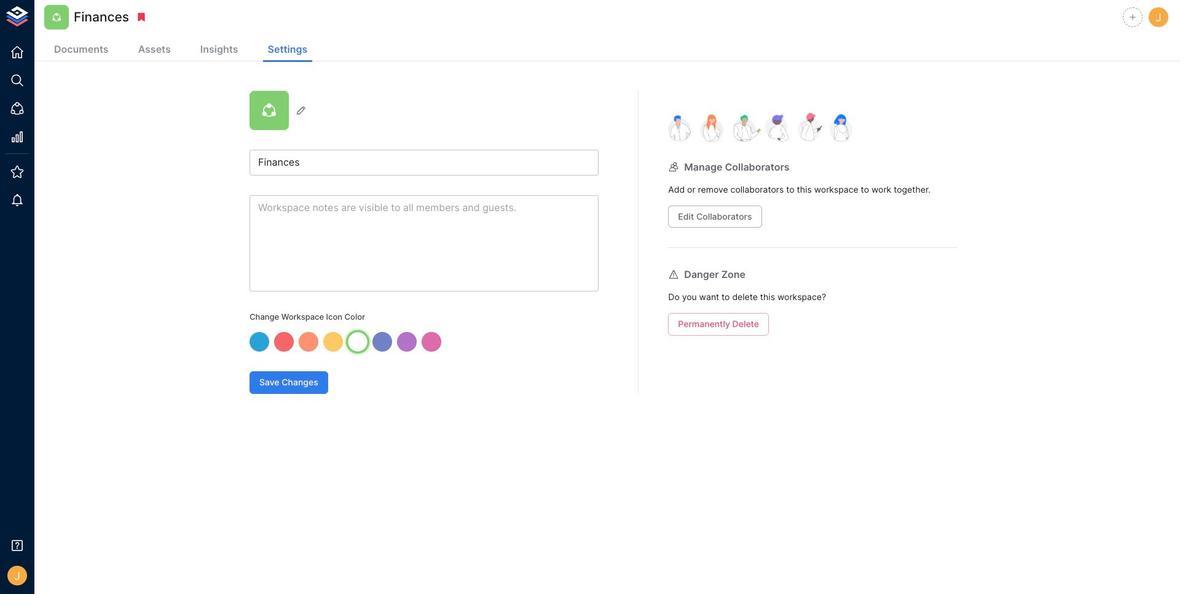 Task type: describe. For each thing, give the bounding box(es) containing it.
Workspace Name text field
[[250, 150, 599, 176]]

Workspace notes are visible to all members and guests. text field
[[250, 195, 599, 292]]



Task type: vqa. For each thing, say whether or not it's contained in the screenshot.
Workspace Name TEXT FIELD
yes



Task type: locate. For each thing, give the bounding box(es) containing it.
remove bookmark image
[[136, 12, 147, 23]]



